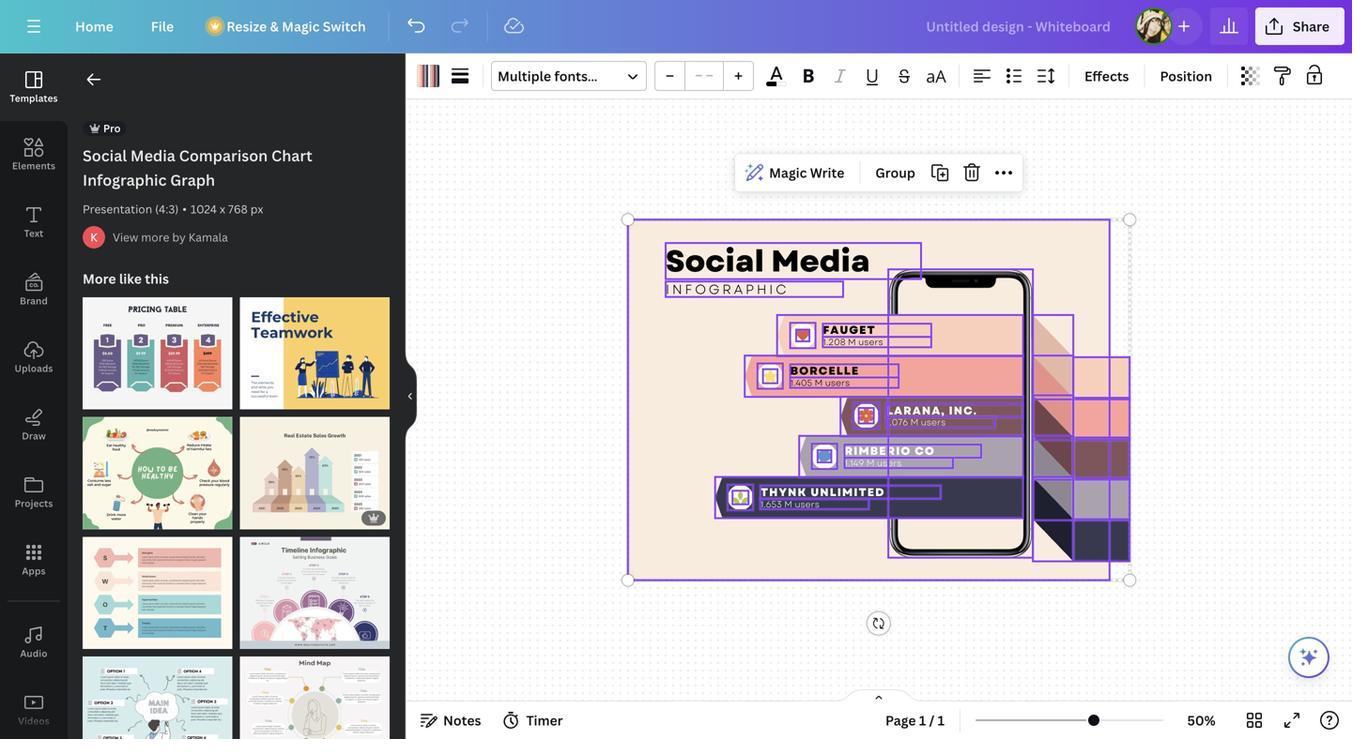 Task type: vqa. For each thing, say whether or not it's contained in the screenshot.
Expressing gratitude image
no



Task type: describe. For each thing, give the bounding box(es) containing it.
brand
[[20, 295, 48, 308]]

fonts…
[[554, 67, 598, 85]]

purple & white pricing table comparison chart image
[[83, 298, 232, 410]]

bubble chat icon image
[[818, 451, 832, 463]]

audio
[[20, 648, 47, 661]]

social for social media
[[666, 240, 764, 283]]

multiple fonts… button
[[491, 61, 647, 91]]

comparison
[[179, 146, 268, 166]]

rimberio co 1.149 m users
[[845, 444, 935, 470]]

projects button
[[0, 459, 68, 527]]

15
[[271, 391, 282, 405]]

page 1 / 1
[[886, 712, 945, 730]]

768
[[228, 201, 248, 217]]

Design title text field
[[911, 8, 1128, 45]]

social media
[[666, 240, 870, 283]]

green brown playful illustration healthy lifestyle guide graph image
[[83, 418, 232, 530]]

px
[[250, 201, 263, 217]]

more
[[83, 270, 116, 288]]

x
[[220, 201, 225, 217]]

fauget 1.208 m users
[[823, 323, 883, 349]]

fauget
[[823, 323, 876, 339]]

brand button
[[0, 256, 68, 324]]

multiple
[[498, 67, 551, 85]]

share button
[[1255, 8, 1345, 45]]

notes button
[[413, 706, 489, 736]]

presentation (4:3)
[[83, 201, 179, 217]]

blue creative mind map graph image
[[83, 657, 232, 740]]

unlimited
[[811, 485, 885, 501]]

#000000, #ffffff image
[[766, 82, 787, 86]]

side panel tab list
[[0, 54, 68, 740]]

1.405
[[790, 377, 812, 390]]

purple & white pricing table comparison chart group
[[83, 286, 232, 410]]

templates button
[[0, 54, 68, 121]]

multiple fonts…
[[498, 67, 598, 85]]

colorful calm corporate clean mind map image
[[240, 657, 390, 740]]

main menu bar
[[0, 0, 1352, 54]]

pro
[[103, 121, 121, 135]]

1024 x 768 px
[[191, 201, 263, 217]]

star icon image
[[763, 370, 778, 384]]

presentation
[[83, 201, 152, 217]]

kamala element
[[83, 226, 105, 249]]

draw button
[[0, 392, 68, 459]]

m for thynk
[[784, 498, 792, 511]]

(4:3)
[[155, 201, 179, 217]]

1 horizontal spatial magic
[[769, 164, 807, 182]]

– – number field
[[691, 66, 717, 88]]

media for social media comparison chart infographic graph
[[130, 146, 175, 166]]

videos
[[18, 716, 50, 728]]

switch
[[323, 17, 366, 35]]

more
[[141, 230, 169, 245]]

borcelle
[[790, 363, 859, 379]]

1 of 15
[[249, 391, 282, 405]]

timer button
[[496, 706, 570, 736]]

group button
[[868, 158, 923, 188]]

position button
[[1153, 61, 1220, 91]]

m for larana,
[[911, 417, 919, 429]]

magic write button
[[739, 158, 852, 188]]

templates
[[10, 92, 58, 105]]

1 horizontal spatial 1
[[919, 712, 926, 730]]

green brown playful illustration healthy lifestyle guide graph group
[[83, 406, 232, 530]]

1.653
[[760, 498, 782, 511]]

file
[[151, 17, 174, 35]]

text button
[[0, 189, 68, 256]]

social media comparison chart infographic graph
[[83, 146, 312, 190]]

larana,
[[886, 403, 945, 419]]

users inside fauget 1.208 m users
[[858, 336, 883, 349]]

share
[[1293, 17, 1330, 35]]

audio button
[[0, 609, 68, 677]]

group
[[876, 164, 915, 182]]

view
[[113, 230, 138, 245]]

page
[[886, 712, 916, 730]]

resize & magic switch
[[226, 17, 366, 35]]

kamala
[[188, 230, 228, 245]]

50% button
[[1171, 706, 1232, 736]]

grey simple modern timeline infographic chart graph group
[[240, 526, 390, 650]]

users inside borcelle 1.405 m users
[[825, 377, 850, 390]]

elements button
[[0, 121, 68, 189]]

by
[[172, 230, 186, 245]]

effects button
[[1077, 61, 1137, 91]]



Task type: locate. For each thing, give the bounding box(es) containing it.
infographic inside social media comparison chart infographic graph
[[83, 170, 167, 190]]

apps
[[22, 565, 46, 578]]

users inside rimberio co 1.149 m users
[[877, 457, 902, 470]]

0 vertical spatial infographic
[[83, 170, 167, 190]]

m inside thynk unlimited 1.653 m users
[[784, 498, 792, 511]]

1 right the /
[[938, 712, 945, 730]]

file button
[[136, 8, 189, 45]]

users for co
[[877, 457, 902, 470]]

draw
[[22, 430, 46, 443]]

thynk
[[760, 485, 807, 501]]

projects
[[15, 498, 53, 510]]

borcelle 1.405 m users
[[790, 363, 859, 390]]

inc.
[[949, 403, 978, 419]]

50%
[[1187, 712, 1216, 730]]

users right 1.405
[[825, 377, 850, 390]]

home link
[[60, 8, 128, 45]]

0 vertical spatial social
[[83, 146, 127, 166]]

effects
[[1085, 67, 1129, 85]]

write
[[810, 164, 845, 182]]

uploads
[[15, 362, 53, 375]]

users up co
[[921, 417, 946, 429]]

real estate sales growth bar infographic graph group
[[240, 406, 390, 530]]

1
[[249, 391, 255, 405], [919, 712, 926, 730], [938, 712, 945, 730]]

grey simple modern timeline infographic chart graph image
[[240, 537, 390, 650]]

users for inc.
[[921, 417, 946, 429]]

home
[[75, 17, 113, 35]]

social for social media comparison chart infographic graph
[[83, 146, 127, 166]]

resize
[[226, 17, 267, 35]]

magic
[[282, 17, 320, 35], [769, 164, 807, 182]]

kamala image
[[83, 226, 105, 249]]

0 vertical spatial magic
[[282, 17, 320, 35]]

resize & magic switch button
[[196, 8, 381, 45]]

canva assistant image
[[1298, 647, 1320, 670]]

videos button
[[0, 677, 68, 740]]

media for social media
[[771, 240, 870, 283]]

1 inside the teamwork keynote presentation in yellow blue white illustrative style group
[[249, 391, 255, 405]]

social inside social media comparison chart infographic graph
[[83, 146, 127, 166]]

view more by kamala button
[[113, 228, 228, 247]]

magic write
[[769, 164, 845, 182]]

/
[[929, 712, 935, 730]]

text
[[24, 227, 43, 240]]

media inside social media comparison chart infographic graph
[[130, 146, 175, 166]]

hide image
[[405, 352, 417, 442]]

1024
[[191, 201, 217, 217]]

users right 1.208
[[858, 336, 883, 349]]

1.149
[[845, 457, 864, 470]]

users for unlimited
[[795, 498, 820, 511]]

infographic
[[83, 170, 167, 190], [666, 280, 789, 299]]

swot analysis graph group
[[83, 526, 232, 650]]

users
[[858, 336, 883, 349], [825, 377, 850, 390], [921, 417, 946, 429], [877, 457, 902, 470], [795, 498, 820, 511]]

show pages image
[[834, 689, 924, 704]]

m right 1.149
[[867, 457, 875, 470]]

colorful calm corporate clean mind map group
[[240, 646, 390, 740]]

1 horizontal spatial social
[[666, 240, 764, 283]]

users right the 1.653
[[795, 498, 820, 511]]

magic right "&"
[[282, 17, 320, 35]]

graph
[[170, 170, 215, 190]]

1 vertical spatial infographic
[[666, 280, 789, 299]]

#000000, #ffffff image
[[766, 82, 787, 86]]

#fbebdc, #ffcdba, #ffa199, #84545a, #aca3af, #383950, #ffffff, #e8b7a5, #eb8f88, #724449, #8f8792, #1f2030 image
[[417, 65, 439, 87], [417, 65, 439, 87]]

m
[[848, 336, 856, 349], [815, 377, 823, 390], [911, 417, 919, 429], [867, 457, 875, 470], [784, 498, 792, 511]]

apps button
[[0, 527, 68, 594]]

0 horizontal spatial infographic
[[83, 170, 167, 190]]

m right the 1.653
[[784, 498, 792, 511]]

0 horizontal spatial magic
[[282, 17, 320, 35]]

1 left the /
[[919, 712, 926, 730]]

rimberio
[[845, 444, 911, 460]]

users right 1.149
[[877, 457, 902, 470]]

&
[[270, 17, 279, 35]]

media up fauget
[[771, 240, 870, 283]]

view more by kamala
[[113, 230, 228, 245]]

group
[[655, 61, 754, 91]]

0 horizontal spatial media
[[130, 146, 175, 166]]

media
[[130, 146, 175, 166], [771, 240, 870, 283]]

1 horizontal spatial infographic
[[666, 280, 789, 299]]

blue creative mind map graph group
[[83, 646, 232, 740]]

of
[[257, 391, 268, 405]]

more like this
[[83, 270, 169, 288]]

m inside larana, inc. 1.076 m users
[[911, 417, 919, 429]]

co
[[915, 444, 935, 460]]

m inside fauget 1.208 m users
[[848, 336, 856, 349]]

0 vertical spatial media
[[130, 146, 175, 166]]

0 horizontal spatial social
[[83, 146, 127, 166]]

magic left the write
[[769, 164, 807, 182]]

thynk unlimited 1.653 m users
[[760, 485, 885, 511]]

position
[[1160, 67, 1212, 85]]

notes
[[443, 712, 481, 730]]

users inside larana, inc. 1.076 m users
[[921, 417, 946, 429]]

1.076
[[886, 417, 908, 429]]

1.208
[[823, 336, 846, 349]]

swot analysis graph image
[[83, 537, 232, 650]]

1 vertical spatial magic
[[769, 164, 807, 182]]

social
[[83, 146, 127, 166], [666, 240, 764, 283]]

magic inside main 'menu bar'
[[282, 17, 320, 35]]

m inside rimberio co 1.149 m users
[[867, 457, 875, 470]]

m right 1.208
[[848, 336, 856, 349]]

m inside borcelle 1.405 m users
[[815, 377, 823, 390]]

timer
[[526, 712, 563, 730]]

real estate sales growth bar infographic graph image
[[240, 418, 390, 530]]

m right 1.076
[[911, 417, 919, 429]]

elements
[[12, 160, 56, 172]]

1 vertical spatial social
[[666, 240, 764, 283]]

0 horizontal spatial 1
[[249, 391, 255, 405]]

like
[[119, 270, 142, 288]]

users inside thynk unlimited 1.653 m users
[[795, 498, 820, 511]]

m for rimberio
[[867, 457, 875, 470]]

2 horizontal spatial 1
[[938, 712, 945, 730]]

1 horizontal spatial media
[[771, 240, 870, 283]]

media up graph
[[130, 146, 175, 166]]

larana, inc. 1.076 m users
[[886, 403, 978, 429]]

m right 1.405
[[815, 377, 823, 390]]

1 left of
[[249, 391, 255, 405]]

uploads button
[[0, 324, 68, 392]]

this
[[145, 270, 169, 288]]

teamwork keynote presentation in yellow blue white illustrative style group
[[240, 286, 390, 410]]

chart
[[271, 146, 312, 166]]

1 vertical spatial media
[[771, 240, 870, 283]]



